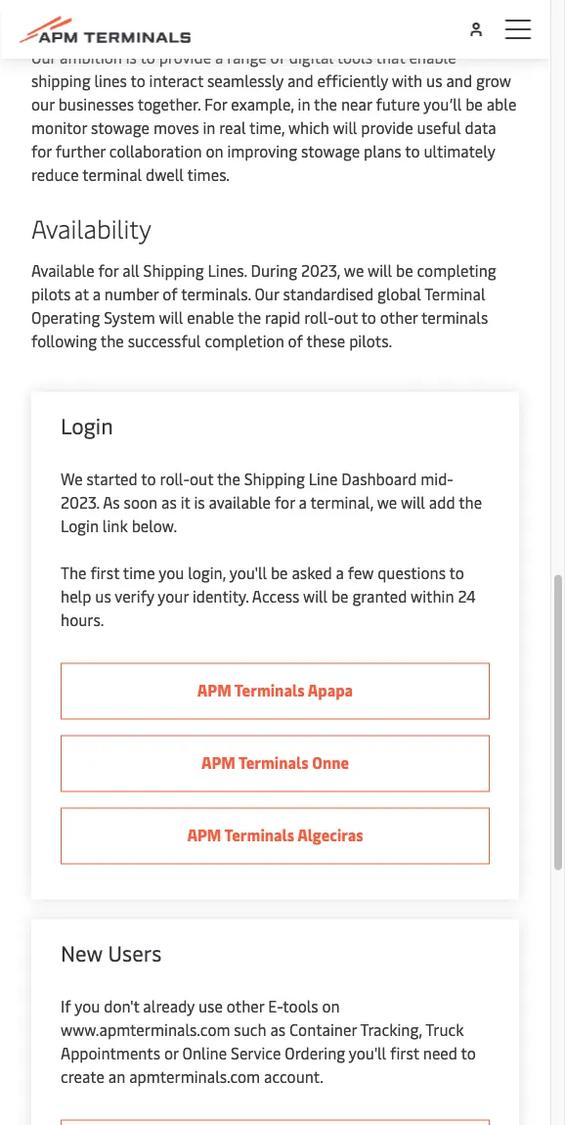 Task type: locate. For each thing, give the bounding box(es) containing it.
2 vertical spatial of
[[288, 330, 303, 352]]

1 vertical spatial in
[[203, 117, 216, 138]]

you'll inside the first time you login, you'll be asked a few questions to help us verify your identity. access will be granted within 24 hours.
[[230, 562, 267, 583]]

access
[[252, 586, 300, 607]]

apapa
[[308, 679, 353, 700]]

standardised
[[283, 284, 374, 305]]

stowage down which
[[301, 141, 360, 162]]

out inside available for all shipping lines. during 2023, we will be completing pilots at a number of terminals. our standardised global terminal operating system will enable the rapid roll-out to other terminals following the successful completion of these pilots.
[[334, 307, 358, 328]]

2 login from the top
[[61, 515, 99, 536]]

of right number
[[163, 284, 178, 305]]

1 horizontal spatial we
[[377, 492, 397, 513]]

0 vertical spatial shipping
[[143, 260, 204, 281]]

0 vertical spatial as
[[161, 492, 177, 513]]

to up soon
[[141, 468, 156, 489]]

interact
[[149, 70, 204, 91]]

terminals
[[422, 307, 489, 328]]

real
[[219, 117, 246, 138]]

the
[[314, 94, 338, 115], [238, 307, 261, 328], [101, 330, 124, 352], [217, 468, 241, 489], [459, 492, 483, 513]]

container
[[290, 1019, 357, 1040]]

0 horizontal spatial out
[[190, 468, 214, 489]]

2 vertical spatial apm
[[187, 824, 221, 845]]

of
[[271, 47, 286, 68], [163, 284, 178, 305], [288, 330, 303, 352]]

the inside our ambition is to provide a range of digital tools that enable shipping lines to interact seamlessly and efficiently with us and grow our businesses together. for example, in the near future you'll be able monitor stowage moves in real time, which will provide useful data for further collaboration on improving stowage plans to ultimately reduce terminal dwell times.
[[314, 94, 338, 115]]

1 horizontal spatial first
[[390, 1043, 420, 1064]]

the
[[61, 562, 87, 583]]

0 vertical spatial enable
[[409, 47, 457, 68]]

terminals for onne
[[239, 752, 309, 773]]

terminals left onne
[[239, 752, 309, 773]]

0 vertical spatial other
[[380, 307, 418, 328]]

the up completion
[[238, 307, 261, 328]]

add
[[429, 492, 456, 513]]

these
[[307, 330, 346, 352]]

identity.
[[193, 586, 249, 607]]

login up 'we'
[[61, 411, 113, 440]]

will left "add"
[[401, 492, 426, 513]]

if you don't already use other e-tools on www.apmterminals.com such as container tracking, truck appointments or online service ordering you'll first need to create an apmterminals.com account.
[[61, 996, 476, 1087]]

1 horizontal spatial tools
[[337, 47, 373, 68]]

us inside the first time you login, you'll be asked a few questions to help us verify your identity. access will be granted within 24 hours.
[[95, 586, 111, 607]]

0 horizontal spatial is
[[126, 47, 137, 68]]

other
[[380, 307, 418, 328], [227, 996, 265, 1017]]

1 horizontal spatial is
[[194, 492, 205, 513]]

availability
[[31, 211, 151, 245]]

us right help
[[95, 586, 111, 607]]

1 horizontal spatial provide
[[361, 117, 414, 138]]

is right it
[[194, 492, 205, 513]]

apm terminals algeciras
[[187, 824, 364, 845]]

1 horizontal spatial us
[[427, 70, 443, 91]]

is
[[126, 47, 137, 68], [194, 492, 205, 513]]

for
[[31, 141, 52, 162], [98, 260, 119, 281], [275, 492, 295, 513]]

1 vertical spatial roll-
[[160, 468, 190, 489]]

you'll up identity.
[[230, 562, 267, 583]]

online
[[183, 1043, 227, 1064]]

1 horizontal spatial roll-
[[304, 307, 334, 328]]

terminals left algeciras
[[225, 824, 295, 845]]

other inside if you don't already use other e-tools on www.apmterminals.com such as container tracking, truck appointments or online service ordering you'll first need to create an apmterminals.com account.
[[227, 996, 265, 1017]]

tools inside our ambition is to provide a range of digital tools that enable shipping lines to interact seamlessly and efficiently with us and grow our businesses together. for example, in the near future you'll be able monitor stowage moves in real time, which will provide useful data for further collaboration on improving stowage plans to ultimately reduce terminal dwell times.
[[337, 47, 373, 68]]

1 vertical spatial enable
[[187, 307, 234, 328]]

0 vertical spatial apm
[[197, 679, 232, 700]]

0 vertical spatial first
[[90, 562, 120, 583]]

1 horizontal spatial as
[[270, 1019, 286, 1040]]

of right 'range'
[[271, 47, 286, 68]]

ultimately
[[424, 141, 496, 162]]

login inside we started to roll-out the shipping line dashboard mid- 2023. as soon as it is available for a terminal, we will add the login link below.
[[61, 515, 99, 536]]

1 horizontal spatial for
[[98, 260, 119, 281]]

1 horizontal spatial you
[[159, 562, 184, 583]]

on inside our ambition is to provide a range of digital tools that enable shipping lines to interact seamlessly and efficiently with us and grow our businesses together. for example, in the near future you'll be able monitor stowage moves in real time, which will provide useful data for further collaboration on improving stowage plans to ultimately reduce terminal dwell times.
[[206, 141, 224, 162]]

appointments
[[61, 1043, 161, 1064]]

a inside the first time you login, you'll be asked a few questions to help us verify your identity. access will be granted within 24 hours.
[[336, 562, 344, 583]]

we down dashboard
[[377, 492, 397, 513]]

first down tracking,
[[390, 1043, 420, 1064]]

1 vertical spatial of
[[163, 284, 178, 305]]

0 vertical spatial on
[[206, 141, 224, 162]]

as inside if you don't already use other e-tools on www.apmterminals.com such as container tracking, truck appointments or online service ordering you'll first need to create an apmterminals.com account.
[[270, 1019, 286, 1040]]

roll- inside available for all shipping lines. during 2023, we will be completing pilots at a number of terminals. our standardised global terminal operating system will enable the rapid roll-out to other terminals following the successful completion of these pilots.
[[304, 307, 334, 328]]

reduce
[[31, 164, 79, 185]]

out
[[334, 307, 358, 328], [190, 468, 214, 489]]

system
[[104, 307, 155, 328]]

1 horizontal spatial you'll
[[349, 1043, 387, 1064]]

roll- up these
[[304, 307, 334, 328]]

1 vertical spatial tools
[[283, 996, 319, 1017]]

on up times.
[[206, 141, 224, 162]]

to inside we started to roll-out the shipping line dashboard mid- 2023. as soon as it is available for a terminal, we will add the login link below.
[[141, 468, 156, 489]]

1 vertical spatial you
[[75, 996, 100, 1017]]

in
[[298, 94, 311, 115], [203, 117, 216, 138]]

terminals. our
[[181, 284, 279, 305]]

other down global
[[380, 307, 418, 328]]

0 horizontal spatial enable
[[187, 307, 234, 328]]

0 vertical spatial is
[[126, 47, 137, 68]]

0 horizontal spatial us
[[95, 586, 111, 607]]

1 vertical spatial shipping
[[244, 468, 305, 489]]

terminals
[[235, 679, 305, 700], [239, 752, 309, 773], [225, 824, 295, 845]]

1 vertical spatial out
[[190, 468, 214, 489]]

0 vertical spatial terminals
[[235, 679, 305, 700]]

1 vertical spatial on
[[322, 996, 340, 1017]]

1 vertical spatial we
[[377, 492, 397, 513]]

as left it
[[161, 492, 177, 513]]

0 horizontal spatial first
[[90, 562, 120, 583]]

is inside our ambition is to provide a range of digital tools that enable shipping lines to interact seamlessly and efficiently with us and grow our businesses together. for example, in the near future you'll be able monitor stowage moves in real time, which will provide useful data for further collaboration on improving stowage plans to ultimately reduce terminal dwell times.
[[126, 47, 137, 68]]

1 vertical spatial as
[[270, 1019, 286, 1040]]

0 horizontal spatial for
[[31, 141, 52, 162]]

range
[[227, 47, 267, 68]]

2 horizontal spatial of
[[288, 330, 303, 352]]

out up it
[[190, 468, 214, 489]]

during
[[251, 260, 298, 281]]

us up you'll
[[427, 70, 443, 91]]

asked
[[292, 562, 332, 583]]

apm for apm terminals apapa
[[197, 679, 232, 700]]

our ambition is to provide a range of digital tools that enable shipping lines to interact seamlessly and efficiently with us and grow our businesses together. for example, in the near future you'll be able monitor stowage moves in real time, which will provide useful data for further collaboration on improving stowage plans to ultimately reduce terminal dwell times.
[[31, 47, 517, 185]]

0 horizontal spatial we
[[344, 260, 364, 281]]

tools up container
[[283, 996, 319, 1017]]

enable up with
[[409, 47, 457, 68]]

shipping right all
[[143, 260, 204, 281]]

1 vertical spatial first
[[390, 1043, 420, 1064]]

we started to roll-out the shipping line dashboard mid- 2023. as soon as it is available for a terminal, we will add the login link below.
[[61, 468, 483, 536]]

1 vertical spatial other
[[227, 996, 265, 1017]]

0 vertical spatial out
[[334, 307, 358, 328]]

0 vertical spatial tools
[[337, 47, 373, 68]]

efficiently
[[318, 70, 388, 91]]

in left real
[[203, 117, 216, 138]]

a left terminal, at right top
[[299, 492, 307, 513]]

be up global
[[396, 260, 413, 281]]

be inside our ambition is to provide a range of digital tools that enable shipping lines to interact seamlessly and efficiently with us and grow our businesses together. for example, in the near future you'll be able monitor stowage moves in real time, which will provide useful data for further collaboration on improving stowage plans to ultimately reduce terminal dwell times.
[[466, 94, 483, 115]]

1 vertical spatial login
[[61, 515, 99, 536]]

you'll
[[230, 562, 267, 583], [349, 1043, 387, 1064]]

to right need on the right bottom of page
[[461, 1043, 476, 1064]]

apm for apm terminals algeciras
[[187, 824, 221, 845]]

1 horizontal spatial other
[[380, 307, 418, 328]]

0 vertical spatial for
[[31, 141, 52, 162]]

on inside if you don't already use other e-tools on www.apmterminals.com such as container tracking, truck appointments or online service ordering you'll first need to create an apmterminals.com account.
[[322, 996, 340, 1017]]

1 horizontal spatial and
[[447, 70, 473, 91]]

the up which
[[314, 94, 338, 115]]

1 vertical spatial is
[[194, 492, 205, 513]]

enable down terminals. our
[[187, 307, 234, 328]]

1 vertical spatial terminals
[[239, 752, 309, 773]]

will down near
[[333, 117, 358, 138]]

shipping inside available for all shipping lines. during 2023, we will be completing pilots at a number of terminals. our standardised global terminal operating system will enable the rapid roll-out to other terminals following the successful completion of these pilots.
[[143, 260, 204, 281]]

1 vertical spatial apm
[[201, 752, 236, 773]]

terminals for apapa
[[235, 679, 305, 700]]

you right if
[[75, 996, 100, 1017]]

of down rapid
[[288, 330, 303, 352]]

1 horizontal spatial enable
[[409, 47, 457, 68]]

will
[[333, 117, 358, 138], [368, 260, 392, 281], [159, 307, 183, 328], [401, 492, 426, 513], [303, 586, 328, 607]]

following
[[31, 330, 97, 352]]

shipping up available
[[244, 468, 305, 489]]

a inside available for all shipping lines. during 2023, we will be completing pilots at a number of terminals. our standardised global terminal operating system will enable the rapid roll-out to other terminals following the successful completion of these pilots.
[[93, 284, 101, 305]]

be up data on the top right of the page
[[466, 94, 483, 115]]

to inside if you don't already use other e-tools on www.apmterminals.com such as container tracking, truck appointments or online service ordering you'll first need to create an apmterminals.com account.
[[461, 1043, 476, 1064]]

apm terminals onne
[[201, 752, 349, 773]]

provide up the interact
[[159, 47, 211, 68]]

0 vertical spatial in
[[298, 94, 311, 115]]

roll- up it
[[160, 468, 190, 489]]

for up reduce in the left top of the page
[[31, 141, 52, 162]]

to up the interact
[[140, 47, 155, 68]]

0 horizontal spatial shipping
[[143, 260, 204, 281]]

0 horizontal spatial tools
[[283, 996, 319, 1017]]

2 vertical spatial for
[[275, 492, 295, 513]]

0 horizontal spatial on
[[206, 141, 224, 162]]

0 horizontal spatial you
[[75, 996, 100, 1017]]

to up 24
[[450, 562, 465, 583]]

0 horizontal spatial roll-
[[160, 468, 190, 489]]

mid-
[[421, 468, 454, 489]]

for inside we started to roll-out the shipping line dashboard mid- 2023. as soon as it is available for a terminal, we will add the login link below.
[[275, 492, 295, 513]]

1 vertical spatial you'll
[[349, 1043, 387, 1064]]

1 login from the top
[[61, 411, 113, 440]]

0 horizontal spatial you'll
[[230, 562, 267, 583]]

0 horizontal spatial provide
[[159, 47, 211, 68]]

enable
[[409, 47, 457, 68], [187, 307, 234, 328]]

0 vertical spatial roll-
[[304, 307, 334, 328]]

24
[[458, 586, 476, 607]]

already
[[143, 996, 195, 1017]]

e-
[[268, 996, 283, 1017]]

a left the few
[[336, 562, 344, 583]]

first right the the
[[90, 562, 120, 583]]

login down 2023.
[[61, 515, 99, 536]]

0 vertical spatial us
[[427, 70, 443, 91]]

apm for apm terminals onne
[[201, 752, 236, 773]]

we right 2023,
[[344, 260, 364, 281]]

for inside our ambition is to provide a range of digital tools that enable shipping lines to interact seamlessly and efficiently with us and grow our businesses together. for example, in the near future you'll be able monitor stowage moves in real time, which will provide useful data for further collaboration on improving stowage plans to ultimately reduce terminal dwell times.
[[31, 141, 52, 162]]

1 vertical spatial us
[[95, 586, 111, 607]]

in up which
[[298, 94, 311, 115]]

a right "at"
[[93, 284, 101, 305]]

and up you'll
[[447, 70, 473, 91]]

you'll down tracking,
[[349, 1043, 387, 1064]]

other up such
[[227, 996, 265, 1017]]

you up your
[[159, 562, 184, 583]]

shipping
[[31, 70, 91, 91]]

be down the few
[[332, 586, 349, 607]]

1 horizontal spatial on
[[322, 996, 340, 1017]]

a left 'range'
[[215, 47, 223, 68]]

and down digital on the top of page
[[288, 70, 314, 91]]

users
[[108, 938, 162, 967]]

for left all
[[98, 260, 119, 281]]

tools
[[337, 47, 373, 68], [283, 996, 319, 1017]]

0 vertical spatial you
[[159, 562, 184, 583]]

global
[[378, 284, 422, 305]]

hours.
[[61, 609, 104, 630]]

verify
[[115, 586, 154, 607]]

0 vertical spatial of
[[271, 47, 286, 68]]

0 horizontal spatial and
[[288, 70, 314, 91]]

service
[[231, 1043, 281, 1064]]

0 horizontal spatial stowage
[[91, 117, 150, 138]]

roll- inside we started to roll-out the shipping line dashboard mid- 2023. as soon as it is available for a terminal, we will add the login link below.
[[160, 468, 190, 489]]

within
[[411, 586, 454, 607]]

terminals left apapa
[[235, 679, 305, 700]]

the up available
[[217, 468, 241, 489]]

1 horizontal spatial out
[[334, 307, 358, 328]]

out down "standardised" on the right of the page
[[334, 307, 358, 328]]

provide up plans
[[361, 117, 414, 138]]

1 horizontal spatial of
[[271, 47, 286, 68]]

example,
[[231, 94, 294, 115]]

to up pilots.
[[362, 307, 377, 328]]

0 vertical spatial login
[[61, 411, 113, 440]]

0 vertical spatial we
[[344, 260, 364, 281]]

algeciras
[[298, 824, 364, 845]]

for right available
[[275, 492, 295, 513]]

stowage down businesses
[[91, 117, 150, 138]]

shipping inside we started to roll-out the shipping line dashboard mid- 2023. as soon as it is available for a terminal, we will add the login link below.
[[244, 468, 305, 489]]

operating
[[31, 307, 100, 328]]

first inside the first time you login, you'll be asked a few questions to help us verify your identity. access will be granted within 24 hours.
[[90, 562, 120, 583]]

as down e-
[[270, 1019, 286, 1040]]

0 vertical spatial you'll
[[230, 562, 267, 583]]

as
[[161, 492, 177, 513], [270, 1019, 286, 1040]]

www.apmterminals.com
[[61, 1019, 230, 1040]]

1 horizontal spatial stowage
[[301, 141, 360, 162]]

0 horizontal spatial other
[[227, 996, 265, 1017]]

is up lines
[[126, 47, 137, 68]]

to
[[140, 47, 155, 68], [131, 70, 145, 91], [405, 141, 420, 162], [362, 307, 377, 328], [141, 468, 156, 489], [450, 562, 465, 583], [461, 1043, 476, 1064]]

0 horizontal spatial as
[[161, 492, 177, 513]]

1 horizontal spatial shipping
[[244, 468, 305, 489]]

2 vertical spatial terminals
[[225, 824, 295, 845]]

login
[[61, 411, 113, 440], [61, 515, 99, 536]]

us
[[427, 70, 443, 91], [95, 586, 111, 607]]

on up container
[[322, 996, 340, 1017]]

1 vertical spatial for
[[98, 260, 119, 281]]

2 horizontal spatial for
[[275, 492, 295, 513]]

apm terminals apapa
[[197, 679, 353, 700]]

1 vertical spatial provide
[[361, 117, 414, 138]]

tools up efficiently
[[337, 47, 373, 68]]

which
[[289, 117, 329, 138]]

0 vertical spatial stowage
[[91, 117, 150, 138]]

will down asked
[[303, 586, 328, 607]]



Task type: describe. For each thing, give the bounding box(es) containing it.
line
[[309, 468, 338, 489]]

ordering
[[285, 1043, 346, 1064]]

a inside we started to roll-out the shipping line dashboard mid- 2023. as soon as it is available for a terminal, we will add the login link below.
[[299, 492, 307, 513]]

0 horizontal spatial in
[[203, 117, 216, 138]]

available
[[31, 260, 95, 281]]

with
[[392, 70, 423, 91]]

plans
[[364, 141, 402, 162]]

out inside we started to roll-out the shipping line dashboard mid- 2023. as soon as it is available for a terminal, we will add the login link below.
[[190, 468, 214, 489]]

all
[[123, 260, 140, 281]]

started
[[87, 468, 138, 489]]

pilots.
[[349, 330, 392, 352]]

of inside our ambition is to provide a range of digital tools that enable shipping lines to interact seamlessly and efficiently with us and grow our businesses together. for example, in the near future you'll be able monitor stowage moves in real time, which will provide useful data for further collaboration on improving stowage plans to ultimately reduce terminal dwell times.
[[271, 47, 286, 68]]

1 and from the left
[[288, 70, 314, 91]]

account.
[[264, 1066, 324, 1087]]

questions
[[378, 562, 446, 583]]

data
[[465, 117, 497, 138]]

us inside our ambition is to provide a range of digital tools that enable shipping lines to interact seamlessly and efficiently with us and grow our businesses together. for example, in the near future you'll be able monitor stowage moves in real time, which will provide useful data for further collaboration on improving stowage plans to ultimately reduce terminal dwell times.
[[427, 70, 443, 91]]

our
[[31, 47, 56, 68]]

an
[[108, 1066, 126, 1087]]

first inside if you don't already use other e-tools on www.apmterminals.com such as container tracking, truck appointments or online service ordering you'll first need to create an apmterminals.com account.
[[390, 1043, 420, 1064]]

you'll inside if you don't already use other e-tools on www.apmterminals.com such as container tracking, truck appointments or online service ordering you'll first need to create an apmterminals.com account.
[[349, 1043, 387, 1064]]

for
[[205, 94, 227, 115]]

be up access
[[271, 562, 288, 583]]

businesses
[[58, 94, 134, 115]]

to right plans
[[405, 141, 420, 162]]

available for all shipping lines. during 2023, we will be completing pilots at a number of terminals. our standardised global terminal operating system will enable the rapid roll-out to other terminals following the successful completion of these pilots.
[[31, 260, 497, 352]]

a inside our ambition is to provide a range of digital tools that enable shipping lines to interact seamlessly and efficiently with us and grow our businesses together. for example, in the near future you'll be able monitor stowage moves in real time, which will provide useful data for further collaboration on improving stowage plans to ultimately reduce terminal dwell times.
[[215, 47, 223, 68]]

useful
[[417, 117, 461, 138]]

dashboard
[[342, 468, 417, 489]]

other inside available for all shipping lines. during 2023, we will be completing pilots at a number of terminals. our standardised global terminal operating system will enable the rapid roll-out to other terminals following the successful completion of these pilots.
[[380, 307, 418, 328]]

number
[[105, 284, 159, 305]]

use
[[199, 996, 223, 1017]]

2023,
[[301, 260, 341, 281]]

0 vertical spatial provide
[[159, 47, 211, 68]]

as
[[103, 492, 120, 513]]

don't
[[104, 996, 139, 1017]]

terminal
[[425, 284, 486, 305]]

dwell
[[146, 164, 184, 185]]

is inside we started to roll-out the shipping line dashboard mid- 2023. as soon as it is available for a terminal, we will add the login link below.
[[194, 492, 205, 513]]

we
[[61, 468, 83, 489]]

you inside if you don't already use other e-tools on www.apmterminals.com such as container tracking, truck appointments or online service ordering you'll first need to create an apmterminals.com account.
[[75, 996, 100, 1017]]

create
[[61, 1066, 105, 1087]]

enable inside our ambition is to provide a range of digital tools that enable shipping lines to interact seamlessly and efficiently with us and grow our businesses together. for example, in the near future you'll be able monitor stowage moves in real time, which will provide useful data for further collaboration on improving stowage plans to ultimately reduce terminal dwell times.
[[409, 47, 457, 68]]

tools inside if you don't already use other e-tools on www.apmterminals.com such as container tracking, truck appointments or online service ordering you'll first need to create an apmterminals.com account.
[[283, 996, 319, 1017]]

will inside we started to roll-out the shipping line dashboard mid- 2023. as soon as it is available for a terminal, we will add the login link below.
[[401, 492, 426, 513]]

tracking,
[[360, 1019, 423, 1040]]

the down system at the left of the page
[[101, 330, 124, 352]]

apmterminals.com
[[129, 1066, 260, 1087]]

login,
[[188, 562, 226, 583]]

truck
[[426, 1019, 464, 1040]]

completion
[[205, 330, 284, 352]]

soon
[[124, 492, 158, 513]]

seamlessly
[[207, 70, 284, 91]]

will up successful
[[159, 307, 183, 328]]

collaboration
[[109, 141, 202, 162]]

further
[[55, 141, 106, 162]]

as inside we started to roll-out the shipping line dashboard mid- 2023. as soon as it is available for a terminal, we will add the login link below.
[[161, 492, 177, 513]]

grow
[[477, 70, 512, 91]]

that
[[376, 47, 406, 68]]

pilots
[[31, 284, 71, 305]]

ambition
[[60, 47, 122, 68]]

monitor
[[31, 117, 87, 138]]

time,
[[250, 117, 285, 138]]

improving
[[227, 141, 298, 162]]

terminal,
[[311, 492, 374, 513]]

to inside available for all shipping lines. during 2023, we will be completing pilots at a number of terminals. our standardised global terminal operating system will enable the rapid roll-out to other terminals following the successful completion of these pilots.
[[362, 307, 377, 328]]

for inside available for all shipping lines. during 2023, we will be completing pilots at a number of terminals. our standardised global terminal operating system will enable the rapid roll-out to other terminals following the successful completion of these pilots.
[[98, 260, 119, 281]]

future
[[376, 94, 420, 115]]

0 horizontal spatial of
[[163, 284, 178, 305]]

digital
[[289, 47, 334, 68]]

2 and from the left
[[447, 70, 473, 91]]

moves
[[154, 117, 199, 138]]

it
[[181, 492, 190, 513]]

will up global
[[368, 260, 392, 281]]

the right "add"
[[459, 492, 483, 513]]

2023.
[[61, 492, 100, 513]]

granted
[[353, 586, 407, 607]]

onne
[[312, 752, 349, 773]]

enable inside available for all shipping lines. during 2023, we will be completing pilots at a number of terminals. our standardised global terminal operating system will enable the rapid roll-out to other terminals following the successful completion of these pilots.
[[187, 307, 234, 328]]

time
[[123, 562, 155, 583]]

link
[[103, 515, 128, 536]]

apm terminals apapa link
[[61, 663, 490, 720]]

able
[[487, 94, 517, 115]]

completing
[[417, 260, 497, 281]]

will inside our ambition is to provide a range of digital tools that enable shipping lines to interact seamlessly and efficiently with us and grow our businesses together. for example, in the near future you'll be able monitor stowage moves in real time, which will provide useful data for further collaboration on improving stowage plans to ultimately reduce terminal dwell times.
[[333, 117, 358, 138]]

you inside the first time you login, you'll be asked a few questions to help us verify your identity. access will be granted within 24 hours.
[[159, 562, 184, 583]]

together.
[[138, 94, 201, 115]]

1 vertical spatial stowage
[[301, 141, 360, 162]]

below.
[[132, 515, 177, 536]]

successful
[[128, 330, 201, 352]]

apm terminals algeciras link
[[61, 808, 490, 865]]

to inside the first time you login, you'll be asked a few questions to help us verify your identity. access will be granted within 24 hours.
[[450, 562, 465, 583]]

such
[[234, 1019, 267, 1040]]

near
[[341, 94, 372, 115]]

we inside we started to roll-out the shipping line dashboard mid- 2023. as soon as it is available for a terminal, we will add the login link below.
[[377, 492, 397, 513]]

1 horizontal spatial in
[[298, 94, 311, 115]]

at
[[75, 284, 89, 305]]

we inside available for all shipping lines. during 2023, we will be completing pilots at a number of terminals. our standardised global terminal operating system will enable the rapid roll-out to other terminals following the successful completion of these pilots.
[[344, 260, 364, 281]]

new users
[[61, 938, 162, 967]]

the first time you login, you'll be asked a few questions to help us verify your identity. access will be granted within 24 hours.
[[61, 562, 476, 630]]

terminals for algeciras
[[225, 824, 295, 845]]

you'll
[[424, 94, 462, 115]]

few
[[348, 562, 374, 583]]

will inside the first time you login, you'll be asked a few questions to help us verify your identity. access will be granted within 24 hours.
[[303, 586, 328, 607]]

to right lines
[[131, 70, 145, 91]]

terminal
[[82, 164, 142, 185]]

our
[[31, 94, 55, 115]]

times.
[[187, 164, 230, 185]]

apm terminals onne link
[[61, 736, 490, 792]]

new
[[61, 938, 103, 967]]

rapid
[[265, 307, 301, 328]]

be inside available for all shipping lines. during 2023, we will be completing pilots at a number of terminals. our standardised global terminal operating system will enable the rapid roll-out to other terminals following the successful completion of these pilots.
[[396, 260, 413, 281]]



Task type: vqa. For each thing, say whether or not it's contained in the screenshot.
the as to the right
yes



